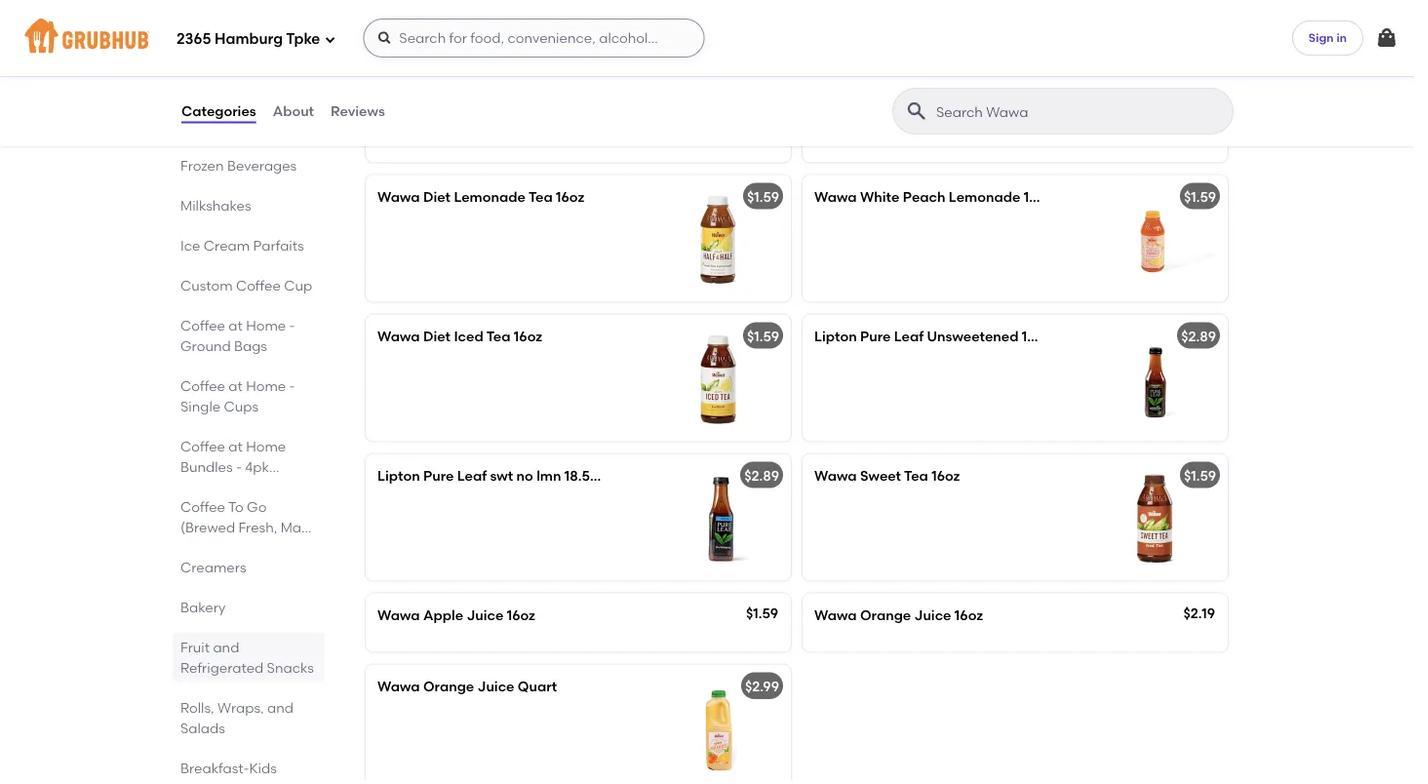 Task type: locate. For each thing, give the bounding box(es) containing it.
and inside rolls, wraps, and salads
[[267, 699, 294, 716]]

wawa diet iced tea half gallon image
[[645, 36, 791, 163]]

2 home from the top
[[246, 378, 286, 394]]

1 vertical spatial lipton
[[378, 468, 420, 484]]

svg image right 'tpke'
[[324, 34, 336, 45]]

0 vertical spatial iced
[[454, 49, 484, 66]]

orange
[[860, 607, 911, 624], [423, 679, 474, 695]]

coffee up single
[[180, 378, 225, 394]]

1 home from the top
[[246, 317, 286, 334]]

1 ground from the top
[[180, 338, 231, 354]]

iced for 16oz
[[454, 328, 484, 345]]

at down custom coffee cup
[[229, 317, 243, 334]]

home up cups
[[246, 378, 286, 394]]

bags
[[234, 338, 267, 354], [234, 479, 267, 496]]

pure left swt
[[423, 468, 454, 484]]

0 vertical spatial at
[[229, 317, 243, 334]]

1 lemonade from the left
[[454, 189, 526, 205]]

salads
[[180, 720, 225, 736]]

1 vertical spatial iced
[[454, 328, 484, 345]]

leaf left swt
[[457, 468, 487, 484]]

$1.59
[[747, 189, 779, 205], [1184, 189, 1216, 205], [747, 328, 779, 345], [1184, 468, 1216, 484], [746, 605, 778, 622]]

1 horizontal spatial lemonade
[[949, 189, 1021, 205]]

wawa sweet tea 16oz image
[[1082, 454, 1228, 581]]

at up bundles
[[229, 438, 243, 455]]

no
[[517, 468, 533, 484]]

coffee down custom
[[180, 317, 225, 334]]

0 horizontal spatial and
[[213, 639, 239, 656]]

1 vertical spatial $2.89
[[745, 468, 779, 484]]

coffee inside coffee at home bundles - 4pk ground bags -save $6
[[180, 438, 225, 455]]

bags up go at left bottom
[[234, 479, 267, 496]]

wawa for wawa orange juice 16oz
[[815, 607, 857, 624]]

ice cream parfaits
[[180, 237, 304, 254]]

at
[[229, 317, 243, 334], [229, 378, 243, 394], [229, 438, 243, 455]]

1 horizontal spatial lipton
[[815, 328, 857, 345]]

wawa for wawa orange juice quart
[[378, 679, 420, 695]]

sweet
[[860, 468, 901, 484]]

$2.89
[[1182, 328, 1216, 345], [745, 468, 779, 484]]

in
[[1337, 31, 1347, 45]]

fruit and refrigerated snacks tab
[[180, 637, 317, 678]]

leaf left unsweetened
[[894, 328, 924, 345]]

diet inside button
[[423, 49, 451, 66]]

at up cups
[[229, 378, 243, 394]]

0 vertical spatial leaf
[[894, 328, 924, 345]]

frozen
[[180, 157, 224, 174]]

pure left unsweetened
[[860, 328, 891, 345]]

0 vertical spatial $2.89
[[1182, 328, 1216, 345]]

0 horizontal spatial orange
[[423, 679, 474, 695]]

save
[[276, 479, 309, 496]]

0 horizontal spatial $2.89
[[745, 468, 779, 484]]

1 horizontal spatial pure
[[860, 328, 891, 345]]

wawa diet iced tea 16oz image
[[645, 315, 791, 442]]

1 vertical spatial home
[[246, 378, 286, 394]]

bakery
[[180, 599, 226, 616]]

wawa for wawa diet iced tea half gallon
[[378, 49, 420, 66]]

and inside fruit and refrigerated snacks
[[213, 639, 239, 656]]

1 at from the top
[[229, 317, 243, 334]]

lipton
[[815, 328, 857, 345], [378, 468, 420, 484]]

half
[[514, 49, 542, 66]]

0 vertical spatial ground
[[180, 338, 231, 354]]

cup
[[284, 277, 312, 294]]

ice cream parfaits tab
[[180, 235, 317, 256]]

Search for food, convenience, alcohol... search field
[[363, 19, 705, 58]]

2 lemonade from the left
[[949, 189, 1021, 205]]

0 horizontal spatial lipton
[[378, 468, 420, 484]]

$6
[[180, 499, 195, 516]]

1 horizontal spatial and
[[267, 699, 294, 716]]

home
[[246, 317, 286, 334], [246, 378, 286, 394], [246, 438, 286, 455]]

juice for wawa orange juice 16oz
[[915, 607, 952, 624]]

0 vertical spatial pure
[[860, 328, 891, 345]]

home down 'custom coffee cup' tab
[[246, 317, 286, 334]]

coffee at home bundles - 4pk ground bags -save $6
[[180, 438, 309, 516]]

home for bags
[[246, 317, 286, 334]]

milkshakes tab
[[180, 195, 317, 216]]

1 horizontal spatial orange
[[860, 607, 911, 624]]

Search Wawa search field
[[935, 102, 1227, 121]]

at inside coffee at home - ground bags
[[229, 317, 243, 334]]

ground down bundles
[[180, 479, 231, 496]]

wawa diet lemonade tea 16oz image
[[645, 175, 791, 302]]

peach
[[903, 189, 946, 205]]

coffee
[[236, 277, 281, 294], [180, 317, 225, 334], [180, 378, 225, 394], [180, 438, 225, 455], [180, 498, 225, 515]]

ice
[[180, 237, 200, 254]]

cups
[[224, 398, 259, 415]]

3 home from the top
[[246, 438, 286, 455]]

juice for wawa orange juice quart
[[478, 679, 515, 695]]

1 vertical spatial bags
[[234, 479, 267, 496]]

home inside the 'coffee at home - single cups'
[[246, 378, 286, 394]]

fruit
[[180, 639, 210, 656]]

$2.89 for lipton pure leaf unsweetened 18.5oz
[[1182, 328, 1216, 345]]

2 ground from the top
[[180, 479, 231, 496]]

quart
[[518, 679, 557, 695]]

2 at from the top
[[229, 378, 243, 394]]

0 vertical spatial home
[[246, 317, 286, 334]]

1 vertical spatial orange
[[423, 679, 474, 695]]

wawa for wawa sweet tea 16oz
[[815, 468, 857, 484]]

1 vertical spatial diet
[[423, 189, 451, 205]]

1 bags from the top
[[234, 338, 267, 354]]

wawa for wawa apple juice 16oz
[[378, 607, 420, 624]]

2365 hamburg tpke
[[177, 30, 320, 48]]

16oz
[[556, 189, 585, 205], [1024, 189, 1053, 205], [514, 328, 542, 345], [932, 468, 960, 484], [507, 607, 535, 624], [955, 607, 983, 624]]

1 iced from the top
[[454, 49, 484, 66]]

pure
[[860, 328, 891, 345], [423, 468, 454, 484]]

wawa white peach lemonade 16oz
[[815, 189, 1053, 205]]

1 horizontal spatial svg image
[[377, 30, 392, 46]]

0 vertical spatial diet
[[423, 49, 451, 66]]

4pk
[[245, 458, 269, 475]]

2 vertical spatial home
[[246, 438, 286, 455]]

18.5
[[565, 468, 590, 484]]

$1.59 for wawa diet iced tea 16oz
[[747, 328, 779, 345]]

home inside coffee at home - ground bags
[[246, 317, 286, 334]]

bundles
[[180, 458, 233, 475]]

at for cups
[[229, 378, 243, 394]]

2 vertical spatial diet
[[423, 328, 451, 345]]

coffee inside coffee at home - ground bags
[[180, 317, 225, 334]]

coffee at home bundles - 4pk ground bags -save $6 tab
[[180, 436, 317, 516]]

lemonade
[[454, 189, 526, 205], [949, 189, 1021, 205]]

home up the 4pk
[[246, 438, 286, 455]]

0 horizontal spatial leaf
[[457, 468, 487, 484]]

2 vertical spatial at
[[229, 438, 243, 455]]

beverages
[[227, 157, 297, 174]]

coffee at home - single cups tab
[[180, 376, 317, 417]]

1 vertical spatial ground
[[180, 479, 231, 496]]

sign in
[[1309, 31, 1347, 45]]

wawa diet iced tea half gallon
[[378, 49, 589, 66]]

and up refrigerated
[[213, 639, 239, 656]]

$1.59 for wawa white peach lemonade 16oz
[[1184, 189, 1216, 205]]

rolls, wraps, and salads
[[180, 699, 294, 736]]

iced
[[454, 49, 484, 66], [454, 328, 484, 345]]

tea
[[487, 49, 511, 66], [529, 189, 553, 205], [487, 328, 511, 345], [904, 468, 928, 484]]

-
[[289, 317, 295, 334], [289, 378, 295, 394], [236, 458, 242, 475], [270, 479, 276, 496]]

wawa diet lemonade tea 16oz
[[378, 189, 585, 205]]

creamers
[[180, 559, 246, 576]]

coffee inside the 'coffee at home - single cups'
[[180, 378, 225, 394]]

coffee left cup
[[236, 277, 281, 294]]

wawa orange juice quart image
[[645, 665, 791, 781]]

$2.19
[[1184, 605, 1215, 622]]

rolls,
[[180, 699, 214, 716]]

wawa inside wawa diet iced tea half gallon button
[[378, 49, 420, 66]]

diet for wawa diet iced tea 16oz
[[423, 328, 451, 345]]

categories button
[[180, 76, 257, 146]]

lipton pure leaf swt no lmn 18.5 oz image
[[645, 454, 791, 581]]

coffee inside coffee to go (brewed fresh, may take 10 minutes) creamers
[[180, 498, 225, 515]]

breakfast-kids meals tab
[[180, 758, 317, 781]]

3 diet from the top
[[423, 328, 451, 345]]

ground inside coffee at home bundles - 4pk ground bags -save $6
[[180, 479, 231, 496]]

juice
[[467, 607, 504, 624], [915, 607, 952, 624], [478, 679, 515, 695]]

2 iced from the top
[[454, 328, 484, 345]]

at for bags
[[229, 317, 243, 334]]

hamburg
[[215, 30, 283, 48]]

2 diet from the top
[[423, 189, 451, 205]]

1 vertical spatial and
[[267, 699, 294, 716]]

single
[[180, 398, 221, 415]]

at inside the 'coffee at home - single cups'
[[229, 378, 243, 394]]

1 diet from the top
[[423, 49, 451, 66]]

svg image
[[1375, 26, 1399, 50]]

0 vertical spatial and
[[213, 639, 239, 656]]

unsweetened
[[927, 328, 1019, 345]]

iced inside button
[[454, 49, 484, 66]]

3 at from the top
[[229, 438, 243, 455]]

wawa sweet tea 16oz
[[815, 468, 960, 484]]

oz
[[593, 468, 609, 484]]

diet
[[423, 49, 451, 66], [423, 189, 451, 205], [423, 328, 451, 345]]

home inside coffee at home bundles - 4pk ground bags -save $6
[[246, 438, 286, 455]]

coffee up bundles
[[180, 438, 225, 455]]

1 vertical spatial leaf
[[457, 468, 487, 484]]

at inside coffee at home bundles - 4pk ground bags -save $6
[[229, 438, 243, 455]]

reviews
[[331, 103, 385, 119]]

leaf
[[894, 328, 924, 345], [457, 468, 487, 484]]

rolls, wraps, and salads tab
[[180, 697, 317, 738]]

0 vertical spatial bags
[[234, 338, 267, 354]]

bags up coffee at home - single cups tab
[[234, 338, 267, 354]]

1 vertical spatial pure
[[423, 468, 454, 484]]

wawa
[[378, 49, 420, 66], [378, 189, 420, 205], [815, 189, 857, 205], [378, 328, 420, 345], [815, 468, 857, 484], [378, 607, 420, 624], [815, 607, 857, 624], [378, 679, 420, 695]]

at for 4pk
[[229, 438, 243, 455]]

and
[[213, 639, 239, 656], [267, 699, 294, 716]]

coffee up (brewed
[[180, 498, 225, 515]]

minutes)
[[231, 539, 287, 556]]

1 horizontal spatial leaf
[[894, 328, 924, 345]]

2 bags from the top
[[234, 479, 267, 496]]

home for cups
[[246, 378, 286, 394]]

coffee at home - ground bags tab
[[180, 315, 317, 356]]

lipton pure leaf unsweetened 18.5oz image
[[1082, 315, 1228, 442]]

0 horizontal spatial lemonade
[[454, 189, 526, 205]]

0 vertical spatial lipton
[[815, 328, 857, 345]]

svg image
[[377, 30, 392, 46], [324, 34, 336, 45]]

orange for 16oz
[[860, 607, 911, 624]]

ground up the 'coffee at home - single cups'
[[180, 338, 231, 354]]

svg image up reviews
[[377, 30, 392, 46]]

tea inside button
[[487, 49, 511, 66]]

ground
[[180, 338, 231, 354], [180, 479, 231, 496]]

bags inside coffee at home bundles - 4pk ground bags -save $6
[[234, 479, 267, 496]]

frozen beverages tab
[[180, 155, 317, 176]]

1 horizontal spatial $2.89
[[1182, 328, 1216, 345]]

0 vertical spatial orange
[[860, 607, 911, 624]]

take
[[180, 539, 211, 556]]

and right wraps,
[[267, 699, 294, 716]]

1 vertical spatial at
[[229, 378, 243, 394]]

0 horizontal spatial pure
[[423, 468, 454, 484]]



Task type: describe. For each thing, give the bounding box(es) containing it.
sign in button
[[1292, 20, 1364, 56]]

coffee to go (brewed fresh, may take 10 minutes) creamers
[[180, 498, 309, 576]]

custom coffee cup tab
[[180, 275, 317, 296]]

lipton pure leaf unsweetened 18.5oz
[[815, 328, 1063, 345]]

pure for unsweetened
[[860, 328, 891, 345]]

frozen beverages
[[180, 157, 297, 174]]

wawa orange juice quart
[[378, 679, 557, 695]]

bags inside coffee at home - ground bags
[[234, 338, 267, 354]]

- inside the 'coffee at home - single cups'
[[289, 378, 295, 394]]

coffee for coffee at home bundles - 4pk ground bags -save $6
[[180, 438, 225, 455]]

cream
[[204, 237, 250, 254]]

swt
[[490, 468, 513, 484]]

lipton for lipton pure leaf swt no lmn 18.5 oz
[[378, 468, 420, 484]]

- inside coffee at home - ground bags
[[289, 317, 295, 334]]

main navigation navigation
[[0, 0, 1414, 76]]

fruit and refrigerated snacks
[[180, 639, 314, 676]]

wawa for wawa diet iced tea 16oz
[[378, 328, 420, 345]]

parfaits
[[253, 237, 304, 254]]

wawa green tea - 16oz image
[[645, 0, 791, 23]]

2365
[[177, 30, 211, 48]]

go
[[247, 498, 267, 515]]

home for 4pk
[[246, 438, 286, 455]]

wawa for wawa white peach lemonade 16oz
[[815, 189, 857, 205]]

$1.59 for wawa diet lemonade tea 16oz
[[747, 189, 779, 205]]

(brewed
[[180, 519, 235, 536]]

18.5oz
[[1022, 328, 1063, 345]]

milkshakes
[[180, 197, 251, 214]]

tpke
[[286, 30, 320, 48]]

ground inside coffee at home - ground bags
[[180, 338, 231, 354]]

categories
[[181, 103, 256, 119]]

creamers tab
[[180, 557, 317, 577]]

$1.59 for wawa sweet tea 16oz
[[1184, 468, 1216, 484]]

breakfast-kids meals
[[180, 760, 277, 781]]

to
[[228, 498, 244, 515]]

about button
[[272, 76, 315, 146]]

leaf for unsweetened
[[894, 328, 924, 345]]

lipton pure leaf swt no lmn 18.5 oz
[[378, 468, 609, 484]]

refrigerated
[[180, 659, 264, 676]]

wawa diet iced tea half gallon button
[[366, 36, 791, 163]]

leaf for swt
[[457, 468, 487, 484]]

white
[[860, 189, 900, 205]]

coffee inside tab
[[236, 277, 281, 294]]

wawa white peach lemonade 16oz image
[[1082, 175, 1228, 302]]

magnifying glass icon image
[[905, 99, 929, 123]]

wawa diet iced tea 16oz
[[378, 328, 542, 345]]

wawa for wawa diet lemonade tea 16oz
[[378, 189, 420, 205]]

coffee at home - single cups
[[180, 378, 295, 415]]

$2.89 for lipton pure leaf swt no lmn 18.5 oz
[[745, 468, 779, 484]]

diet for wawa diet lemonade tea 16oz
[[423, 189, 451, 205]]

wawa strawberry lemonade 16oz image
[[1082, 36, 1228, 163]]

coffee to go (brewed fresh, may take 10 minutes) tab
[[180, 497, 317, 556]]

meals
[[180, 780, 219, 781]]

coffee at home - ground bags
[[180, 317, 295, 354]]

about
[[273, 103, 314, 119]]

wraps,
[[217, 699, 264, 716]]

coffee for coffee at home - single cups
[[180, 378, 225, 394]]

gallon
[[545, 49, 589, 66]]

sign
[[1309, 31, 1334, 45]]

wawa orange juice 16oz
[[815, 607, 983, 624]]

pure for swt
[[423, 468, 454, 484]]

bakery tab
[[180, 597, 317, 617]]

lipton for lipton pure leaf unsweetened 18.5oz
[[815, 328, 857, 345]]

custom
[[180, 277, 233, 294]]

juice for wawa apple juice 16oz
[[467, 607, 504, 624]]

tea for wawa diet iced tea half gallon
[[487, 49, 511, 66]]

orange for quart
[[423, 679, 474, 695]]

tea for wawa diet iced tea 16oz
[[487, 328, 511, 345]]

0 horizontal spatial svg image
[[324, 34, 336, 45]]

custom coffee cup
[[180, 277, 312, 294]]

apple
[[423, 607, 463, 624]]

tea for wawa diet lemonade tea 16oz
[[529, 189, 553, 205]]

diet for wawa diet iced tea half gallon
[[423, 49, 451, 66]]

may
[[281, 519, 309, 536]]

kids
[[249, 760, 277, 776]]

10
[[215, 539, 228, 556]]

wawa apple juice 16oz
[[378, 607, 535, 624]]

$2.99
[[745, 679, 779, 695]]

reviews button
[[330, 76, 386, 146]]

coffee for coffee at home - ground bags
[[180, 317, 225, 334]]

fresh,
[[238, 519, 277, 536]]

iced for half
[[454, 49, 484, 66]]

lmn
[[537, 468, 561, 484]]

snacks
[[267, 659, 314, 676]]

breakfast-
[[180, 760, 249, 776]]



Task type: vqa. For each thing, say whether or not it's contained in the screenshot.
red
no



